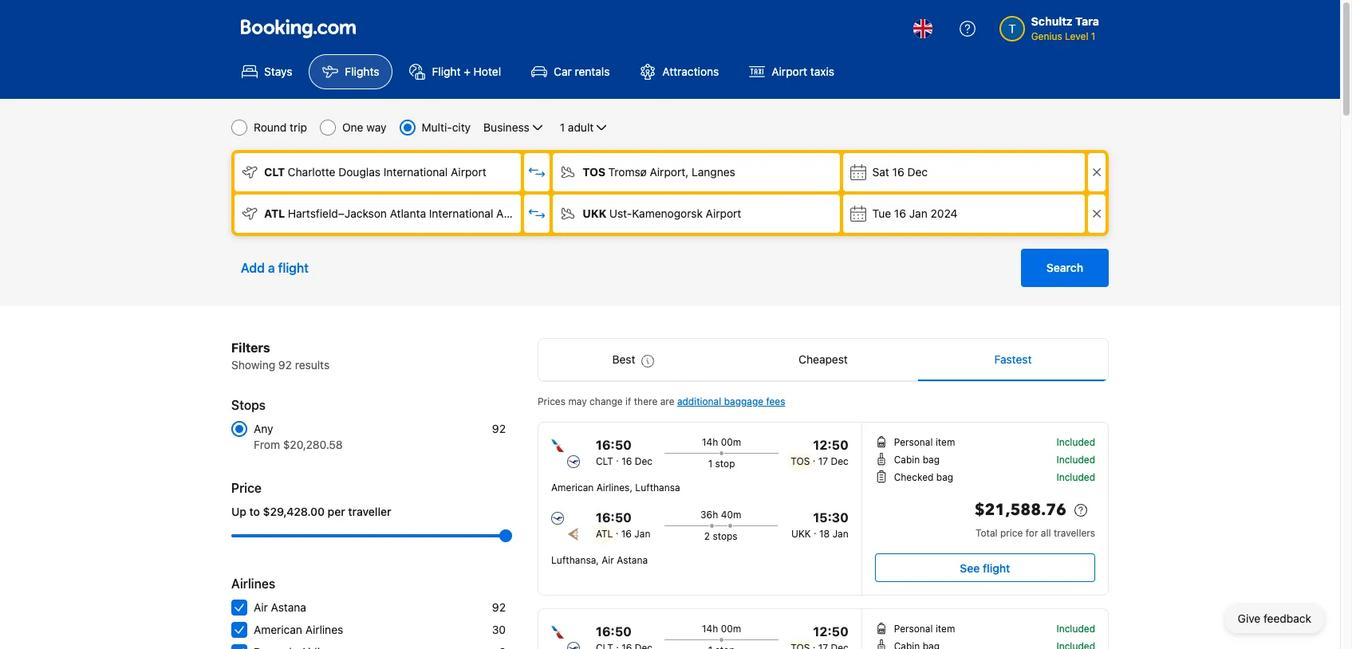 Task type: describe. For each thing, give the bounding box(es) containing it.
2 vertical spatial 92
[[492, 601, 506, 614]]

. for 15:30 ukk . 18 jan
[[814, 525, 817, 537]]

2024
[[931, 207, 958, 220]]

one way
[[342, 120, 387, 134]]

round
[[254, 120, 287, 134]]

tue 16 jan 2024
[[872, 207, 958, 220]]

a
[[268, 261, 275, 275]]

additional
[[677, 396, 721, 408]]

0 horizontal spatial air
[[254, 601, 268, 614]]

total
[[976, 527, 998, 539]]

level
[[1065, 30, 1088, 42]]

car rentals link
[[518, 54, 623, 89]]

any
[[254, 422, 273, 436]]

1 horizontal spatial astana
[[617, 554, 648, 566]]

14h for personal item
[[702, 623, 718, 635]]

12:50 tos . 17 dec
[[791, 438, 848, 467]]

$21,588.76
[[974, 499, 1066, 521]]

16:50 for 16:50 clt . 16 dec
[[596, 438, 632, 452]]

clt inside 16:50 clt . 16 dec
[[596, 455, 613, 467]]

1 vertical spatial ,
[[596, 554, 599, 566]]

flight + hotel link
[[396, 54, 515, 89]]

multi-city
[[422, 120, 471, 134]]

add a flight
[[241, 261, 309, 275]]

business
[[484, 120, 529, 134]]

0 vertical spatial ,
[[630, 482, 633, 494]]

0 vertical spatial clt
[[264, 165, 285, 179]]

price
[[1000, 527, 1023, 539]]

for
[[1026, 527, 1038, 539]]

1 vertical spatial flight
[[983, 561, 1010, 575]]

results
[[295, 358, 330, 372]]

airport taxis link
[[736, 54, 848, 89]]

baggage
[[724, 396, 763, 408]]

1 for 1 adult
[[560, 120, 565, 134]]

16:50 for 16:50
[[596, 625, 632, 639]]

2 personal from the top
[[894, 623, 933, 635]]

trip
[[290, 120, 307, 134]]

from
[[254, 438, 280, 451]]

2 personal item from the top
[[894, 623, 955, 635]]

to
[[249, 505, 260, 518]]

stops
[[713, 530, 738, 542]]

genius
[[1031, 30, 1062, 42]]

best
[[612, 353, 635, 366]]

00m for personal item
[[721, 623, 741, 635]]

cabin
[[894, 454, 920, 466]]

92 inside 'filters showing 92 results'
[[278, 358, 292, 372]]

car rentals
[[554, 65, 610, 78]]

0 vertical spatial atl
[[264, 207, 285, 220]]

1 personal from the top
[[894, 436, 933, 448]]

ukk inside 15:30 ukk . 18 jan
[[791, 528, 811, 540]]

air astana
[[254, 601, 306, 614]]

00m for ,
[[721, 436, 741, 448]]

adult
[[568, 120, 594, 134]]

40m
[[721, 509, 741, 521]]

per
[[328, 505, 345, 518]]

stays link
[[228, 54, 306, 89]]

attractions
[[662, 65, 719, 78]]

2 stops
[[704, 530, 738, 542]]

jan inside popup button
[[909, 207, 928, 220]]

search button
[[1021, 249, 1109, 287]]

18
[[819, 528, 830, 540]]

0 vertical spatial air
[[602, 554, 614, 566]]

stays
[[264, 65, 292, 78]]

. for 16:50 clt . 16 dec
[[616, 452, 619, 464]]

16 inside dropdown button
[[892, 165, 904, 179]]

attractions link
[[627, 54, 733, 89]]

16:50 atl . 16 jan
[[596, 511, 650, 540]]

sat 16 dec
[[872, 165, 928, 179]]

12:50 for 12:50 tos . 17 dec
[[813, 438, 848, 452]]

round trip
[[254, 120, 307, 134]]

see
[[960, 561, 980, 575]]

2
[[704, 530, 710, 542]]

langnes
[[692, 165, 735, 179]]

see flight button
[[875, 554, 1095, 582]]

traveller
[[348, 505, 391, 518]]

1 horizontal spatial lufthansa
[[635, 482, 680, 494]]

stops
[[231, 398, 266, 412]]

give feedback
[[1238, 612, 1311, 625]]

16:50 clt . 16 dec
[[596, 438, 653, 467]]

up to $29,428.00 per traveller
[[231, 505, 391, 518]]

dec inside sat 16 dec dropdown button
[[907, 165, 928, 179]]

0 vertical spatial ukk
[[583, 207, 607, 220]]

14h 00m for ,
[[702, 436, 741, 448]]

douglas
[[338, 165, 380, 179]]

car
[[554, 65, 572, 78]]

dec for 12:50
[[831, 455, 848, 467]]

checked bag
[[894, 471, 953, 483]]

there
[[634, 396, 657, 408]]

up
[[231, 505, 246, 518]]

see flight
[[960, 561, 1010, 575]]

tos inside 12:50 tos . 17 dec
[[791, 455, 810, 467]]

jan for 15:30
[[832, 528, 849, 540]]

add a flight button
[[231, 249, 318, 287]]

tue 16 jan 2024 button
[[843, 195, 1085, 233]]

4 included from the top
[[1056, 623, 1095, 635]]

add
[[241, 261, 265, 275]]

1 personal item from the top
[[894, 436, 955, 448]]

any from $20,280.58
[[254, 422, 343, 451]]

schultz tara genius level 1
[[1031, 14, 1099, 42]]

. for 16:50 atl . 16 jan
[[616, 525, 619, 537]]

bag for cabin bag
[[923, 454, 940, 466]]

1 vertical spatial lufthansa
[[551, 554, 596, 566]]

15:30 ukk . 18 jan
[[791, 511, 849, 540]]

schultz
[[1031, 14, 1073, 28]]

all
[[1041, 527, 1051, 539]]

tara
[[1075, 14, 1099, 28]]

lufthansa , air astana
[[551, 554, 648, 566]]

hotel
[[474, 65, 501, 78]]

. for 12:50 tos . 17 dec
[[813, 452, 815, 464]]

+
[[464, 65, 471, 78]]

way
[[366, 120, 387, 134]]

1 included from the top
[[1056, 436, 1095, 448]]

$20,280.58
[[283, 438, 343, 451]]

16 inside popup button
[[894, 207, 906, 220]]



Task type: vqa. For each thing, say whether or not it's contained in the screenshot.
"round trip"
yes



Task type: locate. For each thing, give the bounding box(es) containing it.
kamenogorsk
[[632, 207, 703, 220]]

1 stop
[[708, 458, 735, 470]]

showing
[[231, 358, 275, 372]]

1 vertical spatial clt
[[596, 455, 613, 467]]

16:50 down 'lufthansa , air astana'
[[596, 625, 632, 639]]

jan
[[909, 207, 928, 220], [634, 528, 650, 540], [832, 528, 849, 540]]

, down 16:50 clt . 16 dec
[[630, 482, 633, 494]]

give
[[1238, 612, 1261, 625]]

16 right tue
[[894, 207, 906, 220]]

airlines down 16:50 clt . 16 dec
[[596, 482, 630, 494]]

12:50
[[813, 438, 848, 452], [813, 625, 848, 639]]

0 vertical spatial 14h 00m
[[702, 436, 741, 448]]

bag for checked bag
[[936, 471, 953, 483]]

2 horizontal spatial 1
[[1091, 30, 1096, 42]]

jan inside 15:30 ukk . 18 jan
[[832, 528, 849, 540]]

36h 40m
[[700, 509, 741, 521]]

1 horizontal spatial flight
[[983, 561, 1010, 575]]

one
[[342, 120, 363, 134]]

give feedback button
[[1225, 605, 1324, 633]]

dec right sat
[[907, 165, 928, 179]]

dec for 16:50
[[635, 455, 653, 467]]

sat 16 dec button
[[843, 153, 1085, 191]]

1 vertical spatial 12:50
[[813, 625, 848, 639]]

clt left charlotte
[[264, 165, 285, 179]]

dec inside 16:50 clt . 16 dec
[[635, 455, 653, 467]]

clt up american airlines , lufthansa
[[596, 455, 613, 467]]

0 vertical spatial 00m
[[721, 436, 741, 448]]

.
[[616, 452, 619, 464], [813, 452, 815, 464], [616, 525, 619, 537], [814, 525, 817, 537]]

0 vertical spatial 16:50
[[596, 438, 632, 452]]

1 12:50 from the top
[[813, 438, 848, 452]]

clt
[[264, 165, 285, 179], [596, 455, 613, 467]]

2 16:50 from the top
[[596, 511, 632, 525]]

american airlines , lufthansa
[[551, 482, 680, 494]]

airlines for american airlines , lufthansa
[[596, 482, 630, 494]]

astana down 16:50 atl . 16 jan
[[617, 554, 648, 566]]

12:50 for 12:50
[[813, 625, 848, 639]]

1 horizontal spatial clt
[[596, 455, 613, 467]]

1 vertical spatial personal
[[894, 623, 933, 635]]

0 vertical spatial tos
[[583, 165, 606, 179]]

if
[[625, 396, 631, 408]]

international right atlanta
[[429, 207, 493, 220]]

16 right sat
[[892, 165, 904, 179]]

1 vertical spatial air
[[254, 601, 268, 614]]

lufthansa down 16:50 atl . 16 jan
[[551, 554, 596, 566]]

1 vertical spatial atl
[[596, 528, 613, 540]]

1 for 1 stop
[[708, 458, 713, 470]]

airport
[[772, 65, 807, 78], [451, 165, 486, 179], [496, 207, 532, 220], [706, 207, 741, 220]]

may
[[568, 396, 587, 408]]

0 horizontal spatial jan
[[634, 528, 650, 540]]

tue
[[872, 207, 891, 220]]

0 horizontal spatial ,
[[596, 554, 599, 566]]

flight + hotel
[[432, 65, 501, 78]]

0 vertical spatial 12:50
[[813, 438, 848, 452]]

tab list
[[538, 339, 1108, 382]]

jan for 16:50
[[634, 528, 650, 540]]

. inside 15:30 ukk . 18 jan
[[814, 525, 817, 537]]

1 vertical spatial tos
[[791, 455, 810, 467]]

1 vertical spatial astana
[[271, 601, 306, 614]]

flight
[[278, 261, 309, 275], [983, 561, 1010, 575]]

0 horizontal spatial 1
[[560, 120, 565, 134]]

fastest
[[994, 353, 1032, 366]]

1 vertical spatial 00m
[[721, 623, 741, 635]]

airport taxis
[[772, 65, 834, 78]]

bag right checked
[[936, 471, 953, 483]]

atl up 'add a flight' button
[[264, 207, 285, 220]]

jan inside 16:50 atl . 16 jan
[[634, 528, 650, 540]]

ukk ust-kamenogorsk airport
[[583, 207, 741, 220]]

bag up checked bag
[[923, 454, 940, 466]]

16:50 for 16:50 atl . 16 jan
[[596, 511, 632, 525]]

charlotte
[[288, 165, 335, 179]]

0 vertical spatial bag
[[923, 454, 940, 466]]

16:50 inside 16:50 clt . 16 dec
[[596, 438, 632, 452]]

3 16:50 from the top
[[596, 625, 632, 639]]

filters
[[231, 341, 270, 355]]

$29,428.00
[[263, 505, 325, 518]]

0 vertical spatial personal item
[[894, 436, 955, 448]]

1 14h from the top
[[702, 436, 718, 448]]

total price for all travellers
[[976, 527, 1095, 539]]

personal
[[894, 436, 933, 448], [894, 623, 933, 635]]

1 vertical spatial bag
[[936, 471, 953, 483]]

atl inside 16:50 atl . 16 jan
[[596, 528, 613, 540]]

astana up the american airlines
[[271, 601, 306, 614]]

american for american airlines , lufthansa
[[551, 482, 594, 494]]

14h 00m
[[702, 436, 741, 448], [702, 623, 741, 635]]

16:50 down american airlines , lufthansa
[[596, 511, 632, 525]]

tab list containing best
[[538, 339, 1108, 382]]

airlines down air astana
[[305, 623, 343, 637]]

dec
[[907, 165, 928, 179], [635, 455, 653, 467], [831, 455, 848, 467]]

1 horizontal spatial ,
[[630, 482, 633, 494]]

. left 18
[[814, 525, 817, 537]]

item down see flight button
[[936, 623, 955, 635]]

. left 17
[[813, 452, 815, 464]]

0 horizontal spatial airlines
[[231, 577, 275, 591]]

1 vertical spatial airlines
[[231, 577, 275, 591]]

2 14h 00m from the top
[[702, 623, 741, 635]]

00m
[[721, 436, 741, 448], [721, 623, 741, 635]]

tos left tromsø
[[583, 165, 606, 179]]

atl up 'lufthansa , air astana'
[[596, 528, 613, 540]]

92
[[278, 358, 292, 372], [492, 422, 506, 436], [492, 601, 506, 614]]

14h 00m for personal item
[[702, 623, 741, 635]]

ust-
[[609, 207, 632, 220]]

stop
[[715, 458, 735, 470]]

0 vertical spatial international
[[383, 165, 448, 179]]

sat
[[872, 165, 889, 179]]

jan left 2024
[[909, 207, 928, 220]]

cheapest button
[[728, 339, 918, 380]]

0 horizontal spatial astana
[[271, 601, 306, 614]]

jan up 'lufthansa , air astana'
[[634, 528, 650, 540]]

1 horizontal spatial atl
[[596, 528, 613, 540]]

12:50 inside 12:50 tos . 17 dec
[[813, 438, 848, 452]]

2 item from the top
[[936, 623, 955, 635]]

30
[[492, 623, 506, 637]]

1 horizontal spatial tos
[[791, 455, 810, 467]]

taxis
[[810, 65, 834, 78]]

city
[[452, 120, 471, 134]]

cabin bag
[[894, 454, 940, 466]]

16 inside 16:50 clt . 16 dec
[[622, 455, 632, 467]]

2 14h from the top
[[702, 623, 718, 635]]

1 left stop on the right of the page
[[708, 458, 713, 470]]

2 00m from the top
[[721, 623, 741, 635]]

1 left adult on the top left of page
[[560, 120, 565, 134]]

1 item from the top
[[936, 436, 955, 448]]

0 vertical spatial airlines
[[596, 482, 630, 494]]

0 horizontal spatial tos
[[583, 165, 606, 179]]

. inside 16:50 atl . 16 jan
[[616, 525, 619, 537]]

booking.com logo image
[[241, 19, 356, 38], [241, 19, 356, 38]]

2 included from the top
[[1056, 454, 1095, 466]]

0 vertical spatial lufthansa
[[635, 482, 680, 494]]

lufthansa down 16:50 clt . 16 dec
[[635, 482, 680, 494]]

american airlines
[[254, 623, 343, 637]]

16:50 up american airlines , lufthansa
[[596, 438, 632, 452]]

airlines up air astana
[[231, 577, 275, 591]]

. up american airlines , lufthansa
[[616, 452, 619, 464]]

2 vertical spatial airlines
[[305, 623, 343, 637]]

are
[[660, 396, 674, 408]]

$21,588.76 region
[[875, 498, 1095, 526]]

. inside 16:50 clt . 16 dec
[[616, 452, 619, 464]]

2 horizontal spatial dec
[[907, 165, 928, 179]]

flight
[[432, 65, 461, 78]]

atlanta
[[390, 207, 426, 220]]

flight right a
[[278, 261, 309, 275]]

2 vertical spatial 1
[[708, 458, 713, 470]]

international for douglas
[[383, 165, 448, 179]]

1 horizontal spatial dec
[[831, 455, 848, 467]]

1 vertical spatial item
[[936, 623, 955, 635]]

15:30
[[813, 511, 849, 525]]

1 vertical spatial 14h 00m
[[702, 623, 741, 635]]

0 vertical spatial flight
[[278, 261, 309, 275]]

36h
[[700, 509, 718, 521]]

0 horizontal spatial clt
[[264, 165, 285, 179]]

flights link
[[309, 54, 393, 89]]

ukk left ust-
[[583, 207, 607, 220]]

1 inside dropdown button
[[560, 120, 565, 134]]

0 vertical spatial american
[[551, 482, 594, 494]]

fees
[[766, 396, 785, 408]]

international
[[383, 165, 448, 179], [429, 207, 493, 220]]

filters showing 92 results
[[231, 341, 330, 372]]

16 up american airlines , lufthansa
[[622, 455, 632, 467]]

1 vertical spatial 16:50
[[596, 511, 632, 525]]

2 horizontal spatial jan
[[909, 207, 928, 220]]

1 horizontal spatial airlines
[[305, 623, 343, 637]]

1 horizontal spatial 1
[[708, 458, 713, 470]]

american for american airlines
[[254, 623, 302, 637]]

best image
[[642, 355, 654, 368], [642, 355, 654, 368]]

0 vertical spatial personal
[[894, 436, 933, 448]]

1 vertical spatial 1
[[560, 120, 565, 134]]

1 horizontal spatial ukk
[[791, 528, 811, 540]]

16 up 'lufthansa , air astana'
[[621, 528, 632, 540]]

0 horizontal spatial dec
[[635, 455, 653, 467]]

american up 'lufthansa , air astana'
[[551, 482, 594, 494]]

16 inside 16:50 atl . 16 jan
[[621, 528, 632, 540]]

1 vertical spatial american
[[254, 623, 302, 637]]

0 vertical spatial astana
[[617, 554, 648, 566]]

american down air astana
[[254, 623, 302, 637]]

international up atlanta
[[383, 165, 448, 179]]

0 horizontal spatial flight
[[278, 261, 309, 275]]

item up cabin bag
[[936, 436, 955, 448]]

1 inside schultz tara genius level 1
[[1091, 30, 1096, 42]]

prices
[[538, 396, 566, 408]]

16
[[892, 165, 904, 179], [894, 207, 906, 220], [622, 455, 632, 467], [621, 528, 632, 540]]

16:50 inside 16:50 atl . 16 jan
[[596, 511, 632, 525]]

1 down tara
[[1091, 30, 1096, 42]]

, down 16:50 atl . 16 jan
[[596, 554, 599, 566]]

flight right see
[[983, 561, 1010, 575]]

1 vertical spatial 14h
[[702, 623, 718, 635]]

fastest button
[[918, 339, 1108, 380]]

item
[[936, 436, 955, 448], [936, 623, 955, 635]]

multi-
[[422, 120, 452, 134]]

1 horizontal spatial american
[[551, 482, 594, 494]]

international for atlanta
[[429, 207, 493, 220]]

3 included from the top
[[1056, 471, 1095, 483]]

0 vertical spatial item
[[936, 436, 955, 448]]

dec inside 12:50 tos . 17 dec
[[831, 455, 848, 467]]

cheapest
[[799, 353, 848, 366]]

atl hartsfield–jackson atlanta international airport
[[264, 207, 532, 220]]

2 horizontal spatial airlines
[[596, 482, 630, 494]]

1 vertical spatial personal item
[[894, 623, 955, 635]]

0 vertical spatial 92
[[278, 358, 292, 372]]

14h for ,
[[702, 436, 718, 448]]

airlines for american airlines
[[305, 623, 343, 637]]

0 horizontal spatial atl
[[264, 207, 285, 220]]

search
[[1046, 261, 1083, 274]]

checked
[[894, 471, 934, 483]]

1 vertical spatial ukk
[[791, 528, 811, 540]]

14h
[[702, 436, 718, 448], [702, 623, 718, 635]]

1 14h 00m from the top
[[702, 436, 741, 448]]

. inside 12:50 tos . 17 dec
[[813, 452, 815, 464]]

prices may change if there are additional baggage fees
[[538, 396, 785, 408]]

1 vertical spatial 92
[[492, 422, 506, 436]]

0 horizontal spatial ukk
[[583, 207, 607, 220]]

ukk left 18
[[791, 528, 811, 540]]

. up 'lufthansa , air astana'
[[616, 525, 619, 537]]

tos left 17
[[791, 455, 810, 467]]

1 00m from the top
[[721, 436, 741, 448]]

2 12:50 from the top
[[813, 625, 848, 639]]

jan right 18
[[832, 528, 849, 540]]

0 horizontal spatial american
[[254, 623, 302, 637]]

best button
[[538, 339, 728, 380]]

dec up american airlines , lufthansa
[[635, 455, 653, 467]]

1 16:50 from the top
[[596, 438, 632, 452]]

0 vertical spatial 14h
[[702, 436, 718, 448]]

air up the american airlines
[[254, 601, 268, 614]]

1 horizontal spatial jan
[[832, 528, 849, 540]]

0 vertical spatial 1
[[1091, 30, 1096, 42]]

2 vertical spatial 16:50
[[596, 625, 632, 639]]

0 horizontal spatial lufthansa
[[551, 554, 596, 566]]

air down 16:50 atl . 16 jan
[[602, 554, 614, 566]]

change
[[590, 396, 623, 408]]

1 vertical spatial international
[[429, 207, 493, 220]]

personal item
[[894, 436, 955, 448], [894, 623, 955, 635]]

dec right 17
[[831, 455, 848, 467]]

1 horizontal spatial air
[[602, 554, 614, 566]]

tos tromsø airport, langnes
[[583, 165, 735, 179]]



